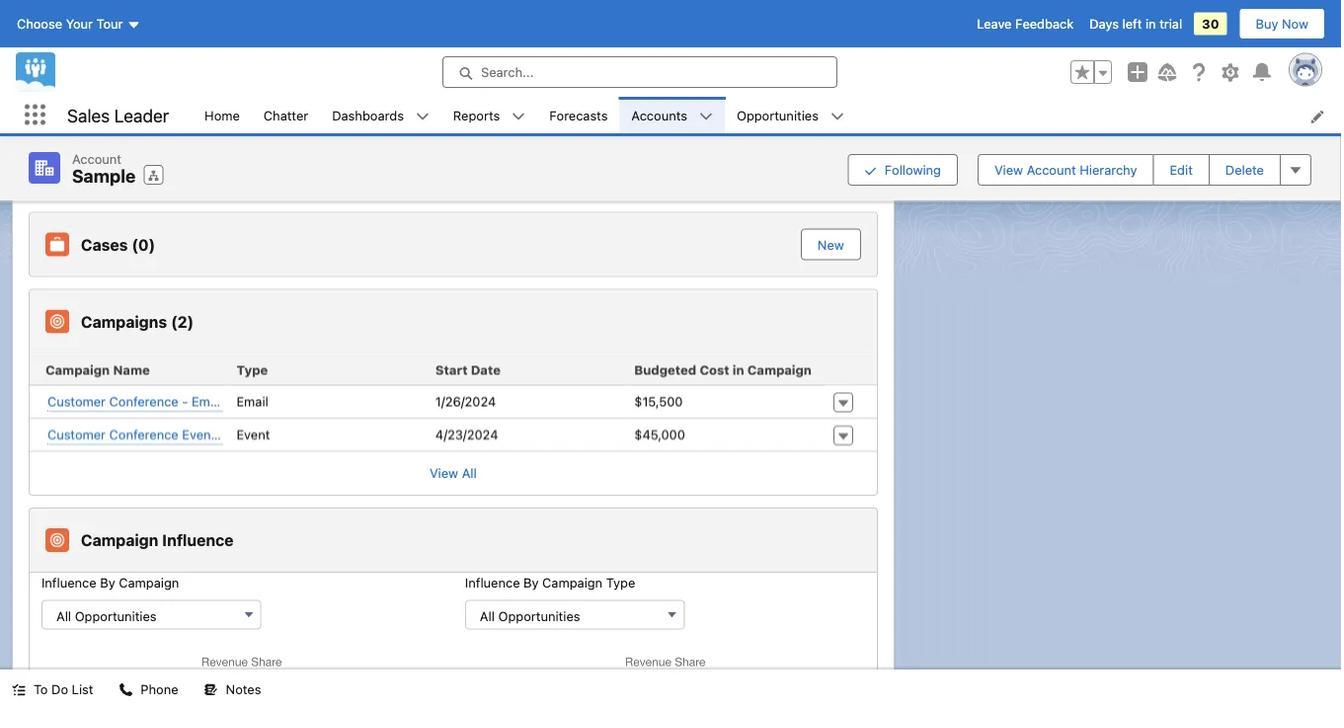 Task type: describe. For each thing, give the bounding box(es) containing it.
0 vertical spatial new
[[817, 83, 844, 98]]

campaign influence
[[81, 531, 234, 550]]

sales
[[67, 104, 110, 126]]

campaign name element
[[30, 354, 229, 386]]

cases (0)
[[81, 235, 155, 254]]

cases image
[[45, 233, 69, 256]]

choose your tour
[[17, 16, 123, 31]]

reports list item
[[442, 97, 538, 133]]

edit button
[[1154, 154, 1210, 186]]

1 event from the left
[[182, 427, 216, 442]]

1 horizontal spatial type
[[606, 575, 636, 590]]

30
[[1203, 16, 1220, 31]]

by for influence by campaign type
[[524, 575, 539, 590]]

customer conference event (sample) link
[[47, 425, 273, 445]]

customer conference event (sample)
[[47, 427, 273, 442]]

partners
[[81, 158, 147, 177]]

following button
[[848, 154, 958, 186]]

1 vertical spatial (sample)
[[219, 427, 273, 442]]

opportunities for influence by campaign
[[75, 609, 157, 623]]

sample
[[72, 166, 136, 187]]

conference for event
[[109, 427, 179, 442]]

type element
[[229, 354, 428, 386]]

phone
[[141, 682, 178, 697]]

name
[[113, 362, 150, 377]]

following
[[885, 162, 942, 177]]

1/26/2024
[[436, 394, 496, 409]]

$15,500
[[635, 394, 683, 409]]

campaigns
[[81, 312, 167, 331]]

accounts link
[[620, 97, 700, 133]]

sales leader
[[67, 104, 169, 126]]

0 vertical spatial (sample)
[[263, 394, 317, 409]]

campaign influence link
[[81, 531, 242, 550]]

customer conference - email invite (sample) link
[[47, 392, 317, 412]]

tour
[[96, 16, 123, 31]]

dashboards link
[[320, 97, 416, 133]]

influence by campaign
[[41, 575, 179, 590]]

forecasts link
[[538, 97, 620, 133]]

notes
[[226, 682, 261, 697]]

start
[[436, 362, 468, 377]]

trial
[[1160, 16, 1183, 31]]

budgeted cost in campaign element
[[627, 354, 826, 386]]

hierarchy
[[1080, 162, 1138, 177]]

leave
[[977, 16, 1012, 31]]

to
[[34, 682, 48, 697]]

all for influence by campaign type
[[480, 609, 495, 623]]

customer for customer conference - email invite (sample)
[[47, 394, 106, 409]]

list
[[72, 682, 93, 697]]

(2)
[[171, 312, 194, 331]]

text default image
[[204, 683, 218, 697]]

left
[[1123, 16, 1143, 31]]

all inside view all link
[[462, 466, 477, 481]]

view account hierarchy button
[[978, 154, 1155, 186]]

search...
[[481, 65, 534, 80]]

feedback
[[1016, 16, 1074, 31]]

1 horizontal spatial influence
[[162, 531, 234, 550]]

campaigns (2)
[[81, 312, 194, 331]]

text default image for dashboards
[[416, 110, 430, 123]]

reports
[[453, 107, 500, 122]]

orders image
[[45, 79, 69, 102]]

start date
[[436, 362, 501, 377]]

to do list button
[[0, 670, 105, 709]]

date
[[471, 362, 501, 377]]

do
[[51, 682, 68, 697]]

forecasts
[[550, 107, 608, 122]]

edit
[[1170, 162, 1193, 177]]

campaign inside "element"
[[45, 362, 110, 377]]

buy now
[[1256, 16, 1309, 31]]

all opportunities for influence by campaign type
[[480, 609, 581, 623]]

view for view all
[[430, 466, 459, 481]]

view account hierarchy
[[995, 162, 1138, 177]]

by for influence by campaign
[[100, 575, 115, 590]]

chatter
[[264, 107, 308, 122]]

view all link
[[30, 451, 877, 495]]

choose
[[17, 16, 62, 31]]

invite
[[227, 394, 259, 409]]

home
[[205, 107, 240, 122]]

all opportunities button for influence by campaign type
[[465, 600, 685, 630]]



Task type: locate. For each thing, give the bounding box(es) containing it.
0 horizontal spatial in
[[733, 362, 745, 377]]

conference for -
[[109, 394, 179, 409]]

1 vertical spatial view
[[430, 466, 459, 481]]

influence for influence by campaign
[[41, 575, 97, 590]]

home link
[[193, 97, 252, 133]]

0 vertical spatial conference
[[109, 394, 179, 409]]

1 vertical spatial conference
[[109, 427, 179, 442]]

conference down name
[[109, 394, 179, 409]]

0 horizontal spatial view
[[430, 466, 459, 481]]

(0) for cases (0)
[[132, 235, 155, 254]]

all
[[462, 466, 477, 481], [56, 609, 71, 623], [480, 609, 495, 623]]

0 vertical spatial (0)
[[151, 158, 174, 177]]

1 horizontal spatial email
[[237, 394, 269, 409]]

in for left
[[1146, 16, 1157, 31]]

1 vertical spatial in
[[733, 362, 745, 377]]

now
[[1283, 16, 1309, 31]]

-
[[182, 394, 188, 409]]

0 vertical spatial customer
[[47, 394, 106, 409]]

view all
[[430, 466, 477, 481]]

customer for customer conference event (sample)
[[47, 427, 106, 442]]

1 customer from the top
[[47, 394, 106, 409]]

0 horizontal spatial opportunities
[[75, 609, 157, 623]]

customer
[[47, 394, 106, 409], [47, 427, 106, 442]]

type
[[237, 362, 268, 377], [606, 575, 636, 590]]

1 vertical spatial (0)
[[132, 235, 155, 254]]

text default image inside reports list item
[[512, 110, 526, 123]]

new button
[[801, 76, 859, 105], [801, 229, 861, 260]]

cases
[[81, 235, 128, 254]]

influence for influence by campaign type
[[465, 575, 520, 590]]

account inside view account hierarchy button
[[1027, 162, 1077, 177]]

text default image for reports
[[512, 110, 526, 123]]

(sample) right invite
[[263, 394, 317, 409]]

all opportunities button for influence by campaign
[[41, 600, 262, 630]]

your
[[66, 16, 93, 31]]

1 horizontal spatial all opportunities button
[[465, 600, 685, 630]]

text default image inside to do list button
[[12, 683, 26, 697]]

0 horizontal spatial influence
[[41, 575, 97, 590]]

2 all opportunities button from the left
[[465, 600, 685, 630]]

0 horizontal spatial by
[[100, 575, 115, 590]]

opportunities for influence by campaign type
[[499, 609, 581, 623]]

leave feedback link
[[977, 16, 1074, 31]]

choose your tour button
[[16, 8, 142, 40]]

customer conference - email invite (sample)
[[47, 394, 317, 409]]

(sample) down invite
[[219, 427, 273, 442]]

cost
[[700, 362, 730, 377]]

2 horizontal spatial influence
[[465, 575, 520, 590]]

all down "4/23/2024"
[[462, 466, 477, 481]]

1 horizontal spatial opportunities
[[499, 609, 581, 623]]

0 horizontal spatial type
[[237, 362, 268, 377]]

all for influence by campaign
[[56, 609, 71, 623]]

1 vertical spatial customer
[[47, 427, 106, 442]]

in for cost
[[733, 362, 745, 377]]

dashboards list item
[[320, 97, 442, 133]]

text default image left to
[[12, 683, 26, 697]]

1 vertical spatial new
[[818, 237, 845, 252]]

view right following
[[995, 162, 1024, 177]]

0 horizontal spatial all
[[56, 609, 71, 623]]

1 all opportunities button from the left
[[41, 600, 262, 630]]

text default image inside phone button
[[119, 683, 133, 697]]

contracts image
[[45, 1, 69, 25]]

2 horizontal spatial all
[[480, 609, 495, 623]]

2 event from the left
[[237, 427, 270, 442]]

0 horizontal spatial all opportunities
[[56, 609, 157, 623]]

by
[[100, 575, 115, 590], [524, 575, 539, 590]]

accounts
[[632, 107, 688, 122]]

opportunities list item
[[725, 97, 857, 133]]

influence by campaign type
[[465, 575, 636, 590]]

0 vertical spatial type
[[237, 362, 268, 377]]

days left in trial
[[1090, 16, 1183, 31]]

$45,000
[[635, 427, 686, 442]]

all opportunities button
[[41, 600, 262, 630], [465, 600, 685, 630]]

1 horizontal spatial event
[[237, 427, 270, 442]]

2 conference from the top
[[109, 427, 179, 442]]

2 all opportunities from the left
[[480, 609, 581, 623]]

(0) for partners (0)
[[151, 158, 174, 177]]

leave feedback
[[977, 16, 1074, 31]]

1 conference from the top
[[109, 394, 179, 409]]

phone button
[[107, 670, 190, 709]]

text default image inside the accounts list item
[[700, 110, 713, 123]]

text default image left the reports link
[[416, 110, 430, 123]]

0 vertical spatial in
[[1146, 16, 1157, 31]]

list
[[193, 97, 1342, 133]]

2 new button from the top
[[801, 229, 861, 260]]

budgeted cost in campaign
[[635, 362, 812, 377]]

influence
[[162, 531, 234, 550], [41, 575, 97, 590], [465, 575, 520, 590]]

4/23/2024
[[436, 427, 499, 442]]

new
[[817, 83, 844, 98], [818, 237, 845, 252]]

account partner image
[[45, 156, 69, 179]]

contracts link
[[81, 3, 188, 23]]

text default image for accounts
[[700, 110, 713, 123]]

1 vertical spatial new button
[[801, 229, 861, 260]]

text default image right accounts
[[700, 110, 713, 123]]

1 new button from the top
[[801, 76, 859, 105]]

event down -
[[182, 427, 216, 442]]

chatter link
[[252, 97, 320, 133]]

view down "4/23/2024"
[[430, 466, 459, 481]]

list containing home
[[193, 97, 1342, 133]]

view inside button
[[995, 162, 1024, 177]]

1 vertical spatial type
[[606, 575, 636, 590]]

conference
[[109, 394, 179, 409], [109, 427, 179, 442]]

days
[[1090, 16, 1119, 31]]

1 horizontal spatial in
[[1146, 16, 1157, 31]]

all opportunities button down "influence by campaign"
[[41, 600, 262, 630]]

all opportunities button down 'influence by campaign type'
[[465, 600, 685, 630]]

opportunities
[[737, 107, 819, 122], [75, 609, 157, 623], [499, 609, 581, 623]]

0 horizontal spatial all opportunities button
[[41, 600, 262, 630]]

2 by from the left
[[524, 575, 539, 590]]

1 horizontal spatial by
[[524, 575, 539, 590]]

partners (0)
[[81, 158, 174, 177]]

leader
[[114, 104, 169, 126]]

text default image inside dashboards list item
[[416, 110, 430, 123]]

opportunities inside "opportunities" link
[[737, 107, 819, 122]]

to do list
[[34, 682, 93, 697]]

opportunities link
[[725, 97, 831, 133]]

conference down customer conference - email invite (sample) link
[[109, 427, 179, 442]]

0 vertical spatial new button
[[801, 76, 859, 105]]

1 horizontal spatial all
[[462, 466, 477, 481]]

1 horizontal spatial view
[[995, 162, 1024, 177]]

new button for cases icon
[[801, 229, 861, 260]]

group
[[1071, 60, 1113, 84]]

1 by from the left
[[100, 575, 115, 590]]

text default image right reports
[[512, 110, 526, 123]]

all down "influence by campaign"
[[56, 609, 71, 623]]

new button for orders image
[[801, 76, 859, 105]]

delete
[[1226, 162, 1265, 177]]

dashboards
[[332, 107, 404, 122]]

1 horizontal spatial account
[[1027, 162, 1077, 177]]

in
[[1146, 16, 1157, 31], [733, 362, 745, 377]]

0 vertical spatial view
[[995, 162, 1024, 177]]

(0) right 'partners'
[[151, 158, 174, 177]]

text default image
[[416, 110, 430, 123], [512, 110, 526, 123], [700, 110, 713, 123], [12, 683, 26, 697], [119, 683, 133, 697]]

(sample)
[[263, 394, 317, 409], [219, 427, 273, 442]]

delete button
[[1209, 154, 1282, 186]]

all down 'influence by campaign type'
[[480, 609, 495, 623]]

account
[[72, 151, 122, 166], [1027, 162, 1077, 177]]

2 horizontal spatial opportunities
[[737, 107, 819, 122]]

campaign
[[45, 362, 110, 377], [748, 362, 812, 377], [81, 531, 159, 550], [119, 575, 179, 590], [543, 575, 603, 590]]

buy now button
[[1240, 8, 1326, 40]]

notes button
[[192, 670, 273, 709]]

accounts list item
[[620, 97, 725, 133]]

email
[[192, 394, 224, 409], [237, 394, 269, 409]]

(0)
[[151, 158, 174, 177], [132, 235, 155, 254]]

campaign name
[[45, 362, 150, 377]]

(0) right cases
[[132, 235, 155, 254]]

search... button
[[443, 56, 838, 88]]

0 horizontal spatial email
[[192, 394, 224, 409]]

1 all opportunities from the left
[[56, 609, 157, 623]]

in right left
[[1146, 16, 1157, 31]]

in right cost
[[733, 362, 745, 377]]

account right account partner icon
[[72, 151, 122, 166]]

account left hierarchy
[[1027, 162, 1077, 177]]

2 customer from the top
[[47, 427, 106, 442]]

buy
[[1256, 16, 1279, 31]]

view for view account hierarchy
[[995, 162, 1024, 177]]

view
[[995, 162, 1024, 177], [430, 466, 459, 481]]

all opportunities down 'influence by campaign type'
[[480, 609, 581, 623]]

all opportunities down "influence by campaign"
[[56, 609, 157, 623]]

reports link
[[442, 97, 512, 133]]

text default image left phone
[[119, 683, 133, 697]]

0 horizontal spatial event
[[182, 427, 216, 442]]

start date element
[[428, 354, 627, 386]]

in inside budgeted cost in campaign element
[[733, 362, 745, 377]]

event down invite
[[237, 427, 270, 442]]

0 horizontal spatial account
[[72, 151, 122, 166]]

contracts
[[81, 4, 157, 23]]

all opportunities
[[56, 609, 157, 623], [480, 609, 581, 623]]

1 horizontal spatial all opportunities
[[480, 609, 581, 623]]

all opportunities for influence by campaign
[[56, 609, 157, 623]]

budgeted
[[635, 362, 697, 377]]



Task type: vqa. For each thing, say whether or not it's contained in the screenshot.
30
yes



